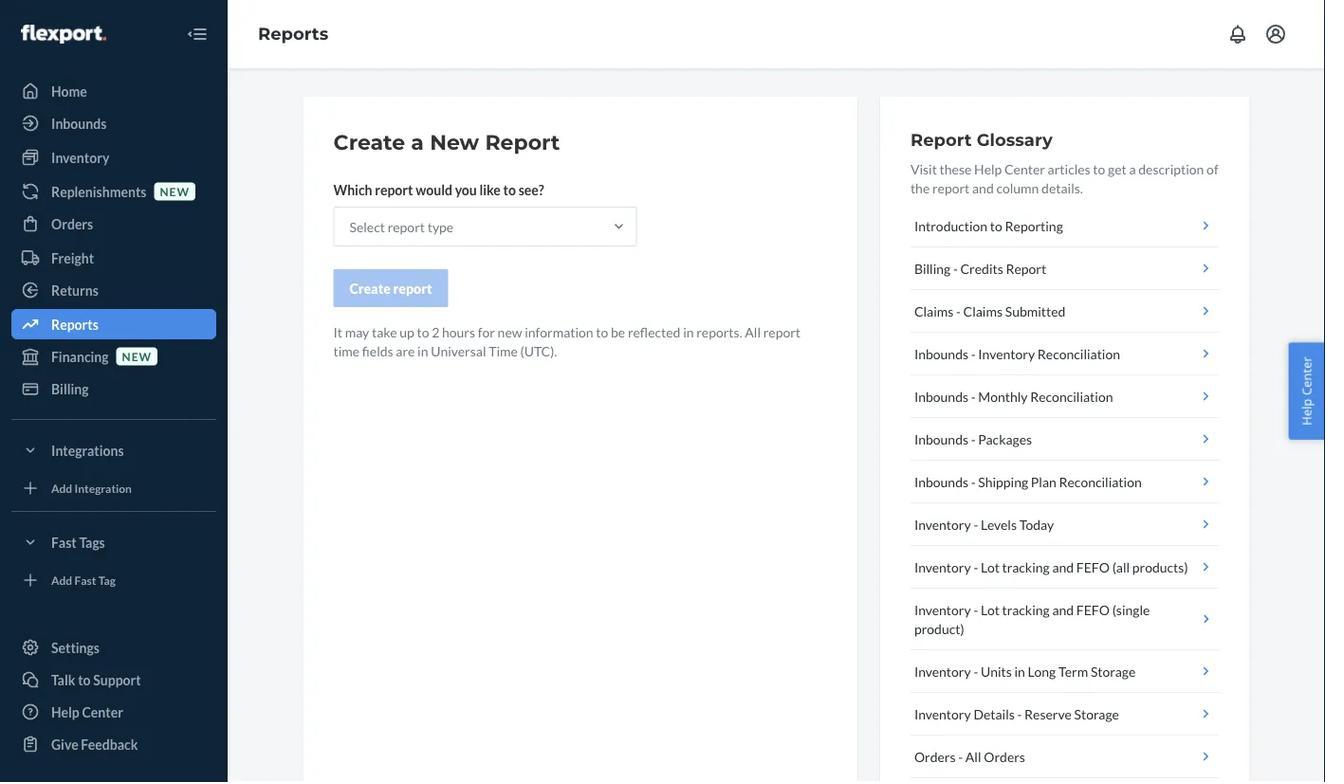 Task type: vqa. For each thing, say whether or not it's contained in the screenshot.
Settings link
yes



Task type: locate. For each thing, give the bounding box(es) containing it.
submitted
[[1005, 303, 1066, 319]]

lot inside inventory - lot tracking and fefo (single product)
[[981, 602, 1000, 618]]

2 vertical spatial help
[[51, 704, 79, 720]]

1 horizontal spatial help center
[[1298, 357, 1315, 426]]

lot for inventory - lot tracking and fefo (all products)
[[981, 559, 1000, 575]]

inventory for inventory - lot tracking and fefo (single product)
[[914, 602, 971, 618]]

1 vertical spatial all
[[965, 749, 981, 765]]

- left monthly
[[971, 388, 976, 405]]

0 horizontal spatial reports link
[[11, 309, 216, 340]]

create for create a new report
[[333, 129, 405, 155]]

2 add from the top
[[51, 573, 72, 587]]

fefo inside inventory - lot tracking and fefo (single product)
[[1076, 602, 1110, 618]]

inventory inside "inventory - units in long term storage" button
[[914, 663, 971, 680]]

take
[[372, 324, 397, 340]]

and down inventory - levels today button
[[1052, 559, 1074, 575]]

- left units
[[974, 663, 978, 680]]

add left integration on the left of the page
[[51, 481, 72, 495]]

inventory up product)
[[914, 602, 971, 618]]

help
[[974, 161, 1002, 177], [1298, 399, 1315, 426], [51, 704, 79, 720]]

1 vertical spatial create
[[350, 280, 391, 296]]

report
[[932, 180, 970, 196], [375, 182, 413, 198], [388, 219, 425, 235], [393, 280, 432, 296], [763, 324, 801, 340]]

1 horizontal spatial orders
[[914, 749, 956, 765]]

inventory inside inventory - levels today button
[[914, 516, 971, 533]]

open notifications image
[[1226, 23, 1249, 46]]

claims down credits
[[963, 303, 1003, 319]]

- down inventory details - reserve storage
[[958, 749, 963, 765]]

2 horizontal spatial help
[[1298, 399, 1315, 426]]

a left new
[[411, 129, 424, 155]]

1 horizontal spatial reports link
[[258, 23, 328, 44]]

inventory for inventory - units in long term storage
[[914, 663, 971, 680]]

settings
[[51, 640, 100, 656]]

inbounds down the inbounds - packages
[[914, 474, 968, 490]]

1 vertical spatial tracking
[[1002, 602, 1050, 618]]

1 vertical spatial lot
[[981, 602, 1000, 618]]

claims - claims submitted button
[[910, 290, 1219, 333]]

a right get in the right of the page
[[1129, 161, 1136, 177]]

create inside button
[[350, 280, 391, 296]]

new up "time" at the top of page
[[498, 324, 522, 340]]

time
[[489, 343, 518, 359]]

inventory up 'orders - all orders'
[[914, 706, 971, 722]]

0 horizontal spatial in
[[417, 343, 428, 359]]

1 vertical spatial fast
[[74, 573, 96, 587]]

add integration
[[51, 481, 132, 495]]

fefo left (all
[[1076, 559, 1110, 575]]

0 horizontal spatial help
[[51, 704, 79, 720]]

and down inventory - lot tracking and fefo (all products) button
[[1052, 602, 1074, 618]]

1 fefo from the top
[[1076, 559, 1110, 575]]

inventory down inventory - levels today
[[914, 559, 971, 575]]

0 horizontal spatial orders
[[51, 216, 93, 232]]

inventory inside "inventory details - reserve storage" button
[[914, 706, 971, 722]]

1 vertical spatial new
[[498, 324, 522, 340]]

- for inventory - lot tracking and fefo (single product)
[[974, 602, 978, 618]]

0 vertical spatial reconciliation
[[1037, 346, 1120, 362]]

give feedback button
[[11, 729, 216, 760]]

inbounds down claims - claims submitted
[[914, 346, 968, 362]]

1 vertical spatial add
[[51, 573, 72, 587]]

0 vertical spatial center
[[1004, 161, 1045, 177]]

report glossary
[[910, 129, 1053, 150]]

1 horizontal spatial center
[[1004, 161, 1045, 177]]

inventory for inventory
[[51, 149, 109, 166]]

- for inbounds - monthly reconciliation
[[971, 388, 976, 405]]

2 horizontal spatial center
[[1298, 357, 1315, 396]]

inventory for inventory - lot tracking and fefo (all products)
[[914, 559, 971, 575]]

in left long
[[1014, 663, 1025, 680]]

credits
[[960, 260, 1003, 276]]

2 vertical spatial new
[[122, 349, 152, 363]]

(utc).
[[520, 343, 557, 359]]

- for inventory - lot tracking and fefo (all products)
[[974, 559, 978, 575]]

billing - credits report
[[914, 260, 1046, 276]]

billing down the introduction
[[914, 260, 951, 276]]

inbounds up the inbounds - packages
[[914, 388, 968, 405]]

new up orders link
[[160, 184, 190, 198]]

1 vertical spatial billing
[[51, 381, 89, 397]]

inventory up replenishments
[[51, 149, 109, 166]]

1 horizontal spatial a
[[1129, 161, 1136, 177]]

1 horizontal spatial billing
[[914, 260, 951, 276]]

talk to support
[[51, 672, 141, 688]]

add
[[51, 481, 72, 495], [51, 573, 72, 587]]

- for inbounds - shipping plan reconciliation
[[971, 474, 976, 490]]

0 vertical spatial help
[[974, 161, 1002, 177]]

new
[[430, 129, 479, 155]]

tracking inside inventory - lot tracking and fefo (single product)
[[1002, 602, 1050, 618]]

home link
[[11, 76, 216, 106]]

fields
[[362, 343, 393, 359]]

new up billing link
[[122, 349, 152, 363]]

get
[[1108, 161, 1127, 177]]

1 horizontal spatial in
[[683, 324, 694, 340]]

articles
[[1048, 161, 1090, 177]]

claims down "billing - credits report" at the right
[[914, 303, 954, 319]]

create
[[333, 129, 405, 155], [350, 280, 391, 296]]

to right the "talk"
[[78, 672, 91, 688]]

billing
[[914, 260, 951, 276], [51, 381, 89, 397]]

to left 2
[[417, 324, 429, 340]]

0 vertical spatial reports
[[258, 23, 328, 44]]

0 horizontal spatial reports
[[51, 316, 98, 332]]

1 lot from the top
[[981, 559, 1000, 575]]

- down inventory - levels today
[[974, 559, 978, 575]]

create for create report
[[350, 280, 391, 296]]

open account menu image
[[1264, 23, 1287, 46]]

2 horizontal spatial report
[[1006, 260, 1046, 276]]

inbounds down home
[[51, 115, 107, 131]]

inbounds for inbounds - inventory reconciliation
[[914, 346, 968, 362]]

0 vertical spatial in
[[683, 324, 694, 340]]

report down these
[[932, 180, 970, 196]]

which
[[333, 182, 372, 198]]

0 vertical spatial help center
[[1298, 357, 1315, 426]]

- for inbounds - packages
[[971, 431, 976, 447]]

- down "billing - credits report" at the right
[[956, 303, 961, 319]]

reconciliation down inbounds - packages button
[[1059, 474, 1142, 490]]

storage right reserve on the right of page
[[1074, 706, 1119, 722]]

reconciliation inside button
[[1030, 388, 1113, 405]]

fast left tags
[[51, 534, 77, 551]]

lot down inventory - levels today
[[981, 559, 1000, 575]]

report inside button
[[1006, 260, 1046, 276]]

inbounds for inbounds - monthly reconciliation
[[914, 388, 968, 405]]

to left 'be'
[[596, 324, 608, 340]]

1 vertical spatial fefo
[[1076, 602, 1110, 618]]

universal
[[431, 343, 486, 359]]

tracking
[[1002, 559, 1050, 575], [1002, 602, 1050, 618]]

center inside visit these help center articles to get a description of the report and column details.
[[1004, 161, 1045, 177]]

report up "see?"
[[485, 129, 560, 155]]

1 add from the top
[[51, 481, 72, 495]]

0 horizontal spatial center
[[82, 704, 123, 720]]

2 horizontal spatial orders
[[984, 749, 1025, 765]]

add fast tag
[[51, 573, 116, 587]]

1 tracking from the top
[[1002, 559, 1050, 575]]

details.
[[1042, 180, 1083, 196]]

2
[[432, 324, 439, 340]]

inventory left 'levels'
[[914, 516, 971, 533]]

all right the "reports."
[[745, 324, 761, 340]]

1 vertical spatial and
[[1052, 559, 1074, 575]]

long
[[1028, 663, 1056, 680]]

see?
[[518, 182, 544, 198]]

0 vertical spatial billing
[[914, 260, 951, 276]]

help center button
[[1288, 343, 1325, 440]]

1 vertical spatial help
[[1298, 399, 1315, 426]]

- up inventory - units in long term storage
[[974, 602, 978, 618]]

center
[[1004, 161, 1045, 177], [1298, 357, 1315, 396], [82, 704, 123, 720]]

0 vertical spatial tracking
[[1002, 559, 1050, 575]]

2 tracking from the top
[[1002, 602, 1050, 618]]

2 fefo from the top
[[1076, 602, 1110, 618]]

packages
[[978, 431, 1032, 447]]

tag
[[98, 573, 116, 587]]

give
[[51, 737, 78, 753]]

1 vertical spatial storage
[[1074, 706, 1119, 722]]

reconciliation down inbounds - inventory reconciliation button
[[1030, 388, 1113, 405]]

all inside button
[[965, 749, 981, 765]]

all
[[745, 324, 761, 340], [965, 749, 981, 765]]

reconciliation
[[1037, 346, 1120, 362], [1030, 388, 1113, 405], [1059, 474, 1142, 490]]

0 vertical spatial fast
[[51, 534, 77, 551]]

- left 'levels'
[[974, 516, 978, 533]]

of
[[1207, 161, 1218, 177]]

2 vertical spatial in
[[1014, 663, 1025, 680]]

billing down financing
[[51, 381, 89, 397]]

- for claims - claims submitted
[[956, 303, 961, 319]]

would
[[416, 182, 452, 198]]

- for inbounds - inventory reconciliation
[[971, 346, 976, 362]]

add down fast tags
[[51, 573, 72, 587]]

tracking down today at the right bottom of page
[[1002, 559, 1050, 575]]

- left credits
[[953, 260, 958, 276]]

billing inside button
[[914, 260, 951, 276]]

- down claims - claims submitted
[[971, 346, 976, 362]]

0 vertical spatial and
[[972, 180, 994, 196]]

1 vertical spatial a
[[1129, 161, 1136, 177]]

report down reporting
[[1006, 260, 1046, 276]]

reconciliation inside button
[[1037, 346, 1120, 362]]

0 horizontal spatial claims
[[914, 303, 954, 319]]

to left reporting
[[990, 218, 1002, 234]]

report up these
[[910, 129, 972, 150]]

report
[[910, 129, 972, 150], [485, 129, 560, 155], [1006, 260, 1046, 276]]

fefo left (single
[[1076, 602, 1110, 618]]

0 vertical spatial add
[[51, 481, 72, 495]]

orders down inventory details - reserve storage
[[914, 749, 956, 765]]

and
[[972, 180, 994, 196], [1052, 559, 1074, 575], [1052, 602, 1074, 618]]

tracking down the inventory - lot tracking and fefo (all products)
[[1002, 602, 1050, 618]]

type
[[427, 219, 454, 235]]

1 vertical spatial reconciliation
[[1030, 388, 1113, 405]]

0 horizontal spatial billing
[[51, 381, 89, 397]]

in
[[683, 324, 694, 340], [417, 343, 428, 359], [1014, 663, 1025, 680]]

time
[[333, 343, 360, 359]]

storage
[[1091, 663, 1136, 680], [1074, 706, 1119, 722]]

2 vertical spatial reconciliation
[[1059, 474, 1142, 490]]

to left get in the right of the page
[[1093, 161, 1105, 177]]

orders
[[51, 216, 93, 232], [914, 749, 956, 765], [984, 749, 1025, 765]]

report inside visit these help center articles to get a description of the report and column details.
[[932, 180, 970, 196]]

0 horizontal spatial a
[[411, 129, 424, 155]]

inventory
[[51, 149, 109, 166], [978, 346, 1035, 362], [914, 516, 971, 533], [914, 559, 971, 575], [914, 602, 971, 618], [914, 663, 971, 680], [914, 706, 971, 722]]

inventory inside inventory - lot tracking and fefo (single product)
[[914, 602, 971, 618]]

fast left tag
[[74, 573, 96, 587]]

and left column
[[972, 180, 994, 196]]

integrations button
[[11, 435, 216, 466]]

0 horizontal spatial all
[[745, 324, 761, 340]]

help center inside "button"
[[1298, 357, 1315, 426]]

inbounds inside button
[[914, 388, 968, 405]]

inventory for inventory details - reserve storage
[[914, 706, 971, 722]]

orders down details
[[984, 749, 1025, 765]]

help center
[[1298, 357, 1315, 426], [51, 704, 123, 720]]

2 horizontal spatial in
[[1014, 663, 1025, 680]]

2 vertical spatial and
[[1052, 602, 1074, 618]]

create up the which
[[333, 129, 405, 155]]

1 horizontal spatial all
[[965, 749, 981, 765]]

report inside button
[[393, 280, 432, 296]]

1 horizontal spatial new
[[160, 184, 190, 198]]

report for create a new report
[[485, 129, 560, 155]]

reconciliation down claims - claims submitted button
[[1037, 346, 1120, 362]]

fefo for (single
[[1076, 602, 1110, 618]]

- left packages
[[971, 431, 976, 447]]

storage right the term
[[1091, 663, 1136, 680]]

inbounds - monthly reconciliation
[[914, 388, 1113, 405]]

glossary
[[977, 129, 1053, 150]]

are
[[396, 343, 415, 359]]

create up may
[[350, 280, 391, 296]]

0 vertical spatial all
[[745, 324, 761, 340]]

fefo
[[1076, 559, 1110, 575], [1076, 602, 1110, 618]]

inbounds - inventory reconciliation button
[[910, 333, 1219, 376]]

0 vertical spatial fefo
[[1076, 559, 1110, 575]]

to inside button
[[990, 218, 1002, 234]]

inbounds inside button
[[914, 346, 968, 362]]

report up the "up" at left
[[393, 280, 432, 296]]

inventory down product)
[[914, 663, 971, 680]]

report right the "reports."
[[763, 324, 801, 340]]

it may take up to 2 hours for new information to be reflected in reports. all report time fields are in universal time (utc).
[[333, 324, 801, 359]]

fefo for (all
[[1076, 559, 1110, 575]]

add for add integration
[[51, 481, 72, 495]]

center inside help center "button"
[[1298, 357, 1315, 396]]

inventory - units in long term storage
[[914, 663, 1136, 680]]

2 horizontal spatial new
[[498, 324, 522, 340]]

report up select report type
[[375, 182, 413, 198]]

reconciliation for inbounds - inventory reconciliation
[[1037, 346, 1120, 362]]

inbounds inside "link"
[[51, 115, 107, 131]]

inbounds left packages
[[914, 431, 968, 447]]

- inside button
[[971, 346, 976, 362]]

1 vertical spatial center
[[1298, 357, 1315, 396]]

2 lot from the top
[[981, 602, 1000, 618]]

reporting
[[1005, 218, 1063, 234]]

and inside inventory - lot tracking and fefo (single product)
[[1052, 602, 1074, 618]]

claims
[[914, 303, 954, 319], [963, 303, 1003, 319]]

orders up freight
[[51, 216, 93, 232]]

lot up units
[[981, 602, 1000, 618]]

inventory up monthly
[[978, 346, 1035, 362]]

to right the like
[[503, 182, 516, 198]]

0 vertical spatial create
[[333, 129, 405, 155]]

inbounds
[[51, 115, 107, 131], [914, 346, 968, 362], [914, 388, 968, 405], [914, 431, 968, 447], [914, 474, 968, 490]]

inventory inside inventory link
[[51, 149, 109, 166]]

0 vertical spatial lot
[[981, 559, 1000, 575]]

shipping
[[978, 474, 1028, 490]]

1 vertical spatial help center
[[51, 704, 123, 720]]

report left type
[[388, 219, 425, 235]]

inbounds - inventory reconciliation
[[914, 346, 1120, 362]]

2 vertical spatial center
[[82, 704, 123, 720]]

fast inside the fast tags dropdown button
[[51, 534, 77, 551]]

inbounds for inbounds - packages
[[914, 431, 968, 447]]

inventory for inventory - levels today
[[914, 516, 971, 533]]

which report would you like to see?
[[333, 182, 544, 198]]

- left the shipping
[[971, 474, 976, 490]]

all down details
[[965, 749, 981, 765]]

0 horizontal spatial report
[[485, 129, 560, 155]]

in left the "reports."
[[683, 324, 694, 340]]

in right are
[[417, 343, 428, 359]]

- inside inventory - lot tracking and fefo (single product)
[[974, 602, 978, 618]]

0 horizontal spatial new
[[122, 349, 152, 363]]

1 horizontal spatial help
[[974, 161, 1002, 177]]

description
[[1138, 161, 1204, 177]]

claims - claims submitted
[[914, 303, 1066, 319]]

tracking for (all
[[1002, 559, 1050, 575]]

all inside it may take up to 2 hours for new information to be reflected in reports. all report time fields are in universal time (utc).
[[745, 324, 761, 340]]

0 vertical spatial new
[[160, 184, 190, 198]]

lot for inventory - lot tracking and fefo (single product)
[[981, 602, 1000, 618]]

1 horizontal spatial claims
[[963, 303, 1003, 319]]

1 claims from the left
[[914, 303, 954, 319]]

inventory inside inventory - lot tracking and fefo (all products) button
[[914, 559, 971, 575]]

orders for orders - all orders
[[914, 749, 956, 765]]



Task type: describe. For each thing, give the bounding box(es) containing it.
1 vertical spatial reports
[[51, 316, 98, 332]]

plan
[[1031, 474, 1056, 490]]

inventory - lot tracking and fefo (single product) button
[[910, 589, 1219, 651]]

returns link
[[11, 275, 216, 305]]

reconciliation for inbounds - monthly reconciliation
[[1030, 388, 1113, 405]]

may
[[345, 324, 369, 340]]

billing link
[[11, 374, 216, 404]]

1 horizontal spatial report
[[910, 129, 972, 150]]

create report button
[[333, 269, 448, 307]]

units
[[981, 663, 1012, 680]]

report for billing - credits report
[[1006, 260, 1046, 276]]

it
[[333, 324, 342, 340]]

levels
[[981, 516, 1017, 533]]

inventory inside inbounds - inventory reconciliation button
[[978, 346, 1035, 362]]

integration
[[74, 481, 132, 495]]

and for inventory - lot tracking and fefo (single product)
[[1052, 602, 1074, 618]]

fast tags
[[51, 534, 105, 551]]

center inside help center link
[[82, 704, 123, 720]]

billing for billing
[[51, 381, 89, 397]]

orders for orders
[[51, 216, 93, 232]]

visit these help center articles to get a description of the report and column details.
[[910, 161, 1218, 196]]

to inside button
[[78, 672, 91, 688]]

financing
[[51, 349, 109, 365]]

product)
[[914, 621, 964, 637]]

report for create report
[[393, 280, 432, 296]]

reconciliation inside button
[[1059, 474, 1142, 490]]

and inside visit these help center articles to get a description of the report and column details.
[[972, 180, 994, 196]]

inventory - levels today button
[[910, 504, 1219, 546]]

- for orders - all orders
[[958, 749, 963, 765]]

fast inside 'add fast tag' link
[[74, 573, 96, 587]]

freight
[[51, 250, 94, 266]]

add for add fast tag
[[51, 573, 72, 587]]

help inside visit these help center articles to get a description of the report and column details.
[[974, 161, 1002, 177]]

you
[[455, 182, 477, 198]]

inbounds - shipping plan reconciliation button
[[910, 461, 1219, 504]]

inbounds for inbounds - shipping plan reconciliation
[[914, 474, 968, 490]]

reserve
[[1024, 706, 1072, 722]]

0 vertical spatial storage
[[1091, 663, 1136, 680]]

2 claims from the left
[[963, 303, 1003, 319]]

up
[[400, 324, 414, 340]]

monthly
[[978, 388, 1028, 405]]

hours
[[442, 324, 475, 340]]

new for replenishments
[[160, 184, 190, 198]]

support
[[93, 672, 141, 688]]

reports.
[[696, 324, 742, 340]]

returns
[[51, 282, 98, 298]]

fast tags button
[[11, 527, 216, 558]]

introduction
[[914, 218, 988, 234]]

billing - credits report button
[[910, 248, 1219, 290]]

orders link
[[11, 209, 216, 239]]

give feedback
[[51, 737, 138, 753]]

these
[[940, 161, 972, 177]]

add integration link
[[11, 473, 216, 504]]

feedback
[[81, 737, 138, 753]]

inventory - lot tracking and fefo (single product)
[[914, 602, 1150, 637]]

1 vertical spatial in
[[417, 343, 428, 359]]

select
[[350, 219, 385, 235]]

inventory - lot tracking and fefo (all products)
[[914, 559, 1188, 575]]

inventory - levels today
[[914, 516, 1054, 533]]

in inside button
[[1014, 663, 1025, 680]]

term
[[1058, 663, 1088, 680]]

to inside visit these help center articles to get a description of the report and column details.
[[1093, 161, 1105, 177]]

- right details
[[1017, 706, 1022, 722]]

close navigation image
[[186, 23, 209, 46]]

new for financing
[[122, 349, 152, 363]]

- for billing - credits report
[[953, 260, 958, 276]]

- for inventory - levels today
[[974, 516, 978, 533]]

orders - all orders button
[[910, 736, 1219, 779]]

freight link
[[11, 243, 216, 273]]

help inside help center link
[[51, 704, 79, 720]]

create report
[[350, 280, 432, 296]]

1 horizontal spatial reports
[[258, 23, 328, 44]]

replenishments
[[51, 184, 146, 200]]

talk
[[51, 672, 75, 688]]

be
[[611, 324, 625, 340]]

settings link
[[11, 633, 216, 663]]

inventory - units in long term storage button
[[910, 651, 1219, 693]]

and for inventory - lot tracking and fefo (all products)
[[1052, 559, 1074, 575]]

home
[[51, 83, 87, 99]]

like
[[479, 182, 501, 198]]

inventory details - reserve storage
[[914, 706, 1119, 722]]

new inside it may take up to 2 hours for new information to be reflected in reports. all report time fields are in universal time (utc).
[[498, 324, 522, 340]]

orders - all orders
[[914, 749, 1025, 765]]

report for which report would you like to see?
[[375, 182, 413, 198]]

inbounds link
[[11, 108, 216, 138]]

the
[[910, 180, 930, 196]]

inventory link
[[11, 142, 216, 173]]

(all
[[1112, 559, 1130, 575]]

- for inventory - units in long term storage
[[974, 663, 978, 680]]

billing for billing - credits report
[[914, 260, 951, 276]]

report inside it may take up to 2 hours for new information to be reflected in reports. all report time fields are in universal time (utc).
[[763, 324, 801, 340]]

talk to support button
[[11, 665, 216, 695]]

inventory details - reserve storage button
[[910, 693, 1219, 736]]

products)
[[1132, 559, 1188, 575]]

a inside visit these help center articles to get a description of the report and column details.
[[1129, 161, 1136, 177]]

details
[[974, 706, 1015, 722]]

0 vertical spatial reports link
[[258, 23, 328, 44]]

flexport logo image
[[21, 25, 106, 44]]

tracking for (single
[[1002, 602, 1050, 618]]

help inside help center "button"
[[1298, 399, 1315, 426]]

for
[[478, 324, 495, 340]]

inbounds - shipping plan reconciliation
[[914, 474, 1142, 490]]

report for select report type
[[388, 219, 425, 235]]

inbounds - packages button
[[910, 418, 1219, 461]]

introduction to reporting button
[[910, 205, 1219, 248]]

add fast tag link
[[11, 565, 216, 596]]

0 vertical spatial a
[[411, 129, 424, 155]]

inbounds for inbounds
[[51, 115, 107, 131]]

visit
[[910, 161, 937, 177]]

create a new report
[[333, 129, 560, 155]]

0 horizontal spatial help center
[[51, 704, 123, 720]]

today
[[1019, 516, 1054, 533]]

(single
[[1112, 602, 1150, 618]]

help center link
[[11, 697, 216, 727]]

information
[[525, 324, 593, 340]]

inventory - lot tracking and fefo (all products) button
[[910, 546, 1219, 589]]

1 vertical spatial reports link
[[11, 309, 216, 340]]



